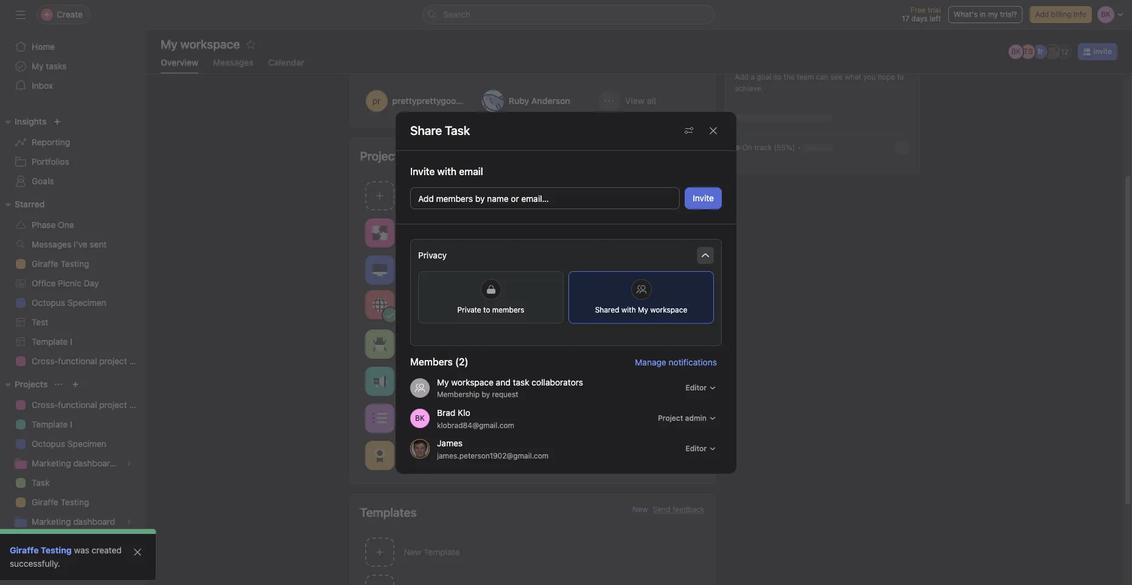 Task type: describe. For each thing, give the bounding box(es) containing it.
was created successfully.
[[10, 546, 122, 569]]

my
[[988, 10, 999, 19]]

usersicon image
[[415, 383, 425, 393]]

day
[[84, 278, 99, 289]]

james james.peterson1902@gmail.com
[[437, 438, 549, 460]]

project permissions image
[[684, 126, 694, 136]]

testing down james
[[434, 449, 463, 459]]

1 vertical spatial new
[[633, 505, 648, 515]]

collaborators
[[532, 377, 583, 388]]

free trial 17 days left
[[902, 5, 941, 23]]

by inside button
[[475, 193, 485, 204]]

what's
[[954, 10, 978, 19]]

goals
[[32, 176, 54, 186]]

new for templates
[[404, 547, 422, 558]]

picnic
[[58, 278, 82, 289]]

billing
[[1051, 10, 1072, 19]]

inbox
[[32, 80, 53, 91]]

plan inside starred element
[[129, 356, 146, 367]]

projects button
[[0, 378, 48, 392]]

1 vertical spatial giraffe testing link
[[7, 493, 139, 513]]

on track (55%)
[[743, 143, 795, 152]]

i inside starred element
[[70, 337, 72, 347]]

portfolios
[[32, 156, 69, 167]]

workspace inside option
[[651, 305, 688, 315]]

templates
[[360, 506, 417, 520]]

1 vertical spatial i
[[443, 375, 446, 385]]

0 horizontal spatial invite button
[[12, 559, 64, 581]]

editor button for james.peterson1902@gmail.com
[[680, 441, 722, 458]]

1 vertical spatial cross-functional project plan link
[[7, 352, 146, 371]]

calendar
[[268, 57, 304, 68]]

phase one link
[[7, 216, 139, 235]]

invite with email
[[410, 166, 483, 177]]

shared
[[595, 305, 620, 315]]

manage notifications
[[635, 357, 717, 367]]

privacy
[[418, 250, 447, 260]]

james
[[437, 438, 463, 448]]

my for my tasks
[[32, 61, 44, 71]]

my tasks
[[32, 61, 67, 71]]

new project
[[404, 191, 451, 201]]

0 vertical spatial ts
[[1024, 47, 1033, 56]]

template inside projects element
[[32, 420, 68, 430]]

request
[[492, 390, 518, 399]]

project down the "add members by name or email…"
[[474, 226, 502, 237]]

so
[[774, 72, 782, 82]]

editor button for workspace
[[680, 380, 722, 397]]

lkftoihjh
[[404, 412, 437, 422]]

search button
[[423, 5, 715, 24]]

private
[[458, 305, 481, 315]]

new send feedback
[[633, 505, 705, 515]]

the
[[784, 72, 795, 82]]

with
[[622, 305, 636, 315]]

overview link
[[161, 57, 198, 74]]

you
[[864, 72, 876, 82]]

james.peterson1902@gmail.com
[[437, 451, 549, 460]]

my tasks link
[[7, 57, 139, 76]]

0 vertical spatial octopus
[[404, 263, 438, 274]]

editor for james.peterson1902@gmail.com
[[686, 444, 707, 453]]

0 vertical spatial specimen
[[441, 263, 480, 274]]

projects element
[[0, 374, 146, 535]]

1 vertical spatial template i
[[404, 375, 446, 385]]

shared with my workspace
[[595, 305, 688, 315]]

i've
[[74, 239, 87, 250]]

left
[[930, 14, 941, 23]]

ja inside share task dialog
[[416, 444, 424, 453]]

starred button
[[0, 197, 45, 212]]

0 vertical spatial octopus specimen
[[404, 263, 480, 274]]

office picnic day
[[32, 278, 99, 289]]

0 horizontal spatial ts
[[658, 265, 667, 274]]

task link
[[7, 474, 139, 493]]

calendar link
[[268, 57, 304, 74]]

trial
[[928, 5, 941, 15]]

octopus for 2nd octopus specimen link from the bottom
[[32, 298, 65, 308]]

co
[[682, 451, 691, 460]]

close image
[[133, 548, 142, 558]]

invite up "new project"
[[410, 166, 435, 177]]

project up dashboards
[[99, 400, 127, 410]]

add to starred image
[[246, 40, 256, 49]]

membership
[[437, 390, 480, 399]]

bk left 6
[[657, 302, 667, 311]]

team
[[15, 540, 36, 550]]

what's in my trial?
[[954, 10, 1017, 19]]

marketing for marketing dashboards
[[32, 459, 71, 469]]

dashboard
[[73, 517, 115, 527]]

team button
[[0, 538, 36, 553]]

insights button
[[0, 114, 47, 129]]

template i link inside projects element
[[7, 415, 139, 435]]

giraffe inside projects element
[[32, 497, 58, 508]]

inbox link
[[7, 76, 139, 96]]

testing inside projects element
[[61, 497, 89, 508]]

template i inside projects element
[[32, 420, 72, 430]]

project privacy dialog image
[[701, 251, 711, 260]]

admin
[[685, 414, 707, 423]]

manage notifications button
[[635, 357, 722, 367]]

pr
[[683, 265, 690, 274]]

giraffe down lkftoihjh
[[404, 449, 431, 459]]

was
[[74, 546, 89, 556]]

invite down team
[[34, 564, 56, 575]]

sent
[[90, 239, 107, 250]]

klo
[[458, 407, 470, 418]]

goals link
[[7, 172, 139, 191]]

to inside add a goal so the team can see what you hope to achieve.
[[898, 72, 904, 82]]

editor for workspace
[[686, 383, 707, 392]]

in
[[980, 10, 986, 19]]

email…
[[522, 193, 549, 204]]

•
[[798, 143, 801, 152]]

giraffe up successfully.
[[10, 546, 39, 556]]

by inside the my workspace and task collaborators membership by request
[[482, 390, 490, 399]]

bk left the fr
[[1012, 47, 1021, 56]]

days
[[912, 14, 928, 23]]

0 vertical spatial cross-functional project plan link
[[350, 214, 715, 251]]

project inside starred element
[[99, 356, 127, 367]]

template inside starred element
[[32, 337, 68, 347]]

messages link
[[213, 57, 254, 74]]

workspace inside the my workspace and task collaborators membership by request
[[451, 377, 494, 388]]

project admin button
[[653, 410, 722, 427]]

on
[[743, 143, 752, 152]]

messages for messages
[[213, 57, 254, 68]]

template i link inside starred element
[[7, 332, 139, 352]]

my workspace and task collaborators membership by request
[[437, 377, 583, 399]]

hope
[[878, 72, 895, 82]]

cross-functional project plan inside projects element
[[32, 400, 146, 410]]

global element
[[0, 30, 146, 103]]

cross- for cross-functional project plan link to the bottom
[[32, 400, 58, 410]]



Task type: locate. For each thing, give the bounding box(es) containing it.
2 vertical spatial specimen
[[67, 439, 106, 449]]

giraffe testing link up picnic
[[7, 255, 139, 274]]

i
[[70, 337, 72, 347], [443, 375, 446, 385], [70, 420, 72, 430]]

functional up privacy
[[431, 226, 471, 237]]

giraffe
[[32, 259, 58, 269], [404, 449, 431, 459], [32, 497, 58, 508], [10, 546, 39, 556]]

0 vertical spatial task
[[404, 338, 423, 348]]

octopus specimen link up "marketing dashboards"
[[7, 435, 139, 454]]

0 horizontal spatial to
[[484, 305, 490, 315]]

1 vertical spatial marketing
[[32, 517, 71, 527]]

2 vertical spatial plan
[[129, 400, 146, 410]]

octopus specimen inside projects element
[[32, 439, 106, 449]]

0 vertical spatial functional
[[431, 226, 471, 237]]

octopus for second octopus specimen link
[[32, 439, 65, 449]]

messages down add to starred icon
[[213, 57, 254, 68]]

cross- inside starred element
[[32, 356, 58, 367]]

testing up successfully.
[[41, 546, 72, 556]]

search list box
[[423, 5, 715, 24]]

0 vertical spatial messages
[[213, 57, 254, 68]]

task down marketing dashboards link
[[32, 478, 50, 488]]

editor down notifications on the right
[[686, 383, 707, 392]]

add for add billing info
[[1036, 10, 1049, 19]]

members down the with email
[[436, 193, 473, 204]]

giraffe down task link in the bottom left of the page
[[32, 497, 58, 508]]

to inside radio
[[484, 305, 490, 315]]

functional up "marketing dashboards"
[[58, 400, 97, 410]]

add for add a goal so the team can see what you hope to achieve.
[[735, 72, 749, 82]]

giraffe testing inside starred element
[[32, 259, 89, 269]]

send
[[653, 505, 671, 515]]

2 horizontal spatial invite button
[[1079, 43, 1118, 60]]

or
[[511, 193, 519, 204], [683, 414, 690, 423]]

(55%)
[[774, 143, 795, 152]]

1 vertical spatial template i link
[[7, 415, 139, 435]]

2 vertical spatial new
[[404, 547, 422, 558]]

0 vertical spatial plan
[[504, 226, 522, 237]]

project down invite with email
[[424, 191, 451, 201]]

reporting
[[32, 137, 70, 147]]

0 vertical spatial by
[[475, 193, 485, 204]]

marketing for marketing dashboard
[[32, 517, 71, 527]]

2 horizontal spatial add
[[1036, 10, 1049, 19]]

1 vertical spatial invite button
[[685, 187, 722, 209]]

2 horizontal spatial ts
[[1024, 47, 1033, 56]]

task up members (2)
[[404, 338, 423, 348]]

what
[[845, 72, 862, 82]]

send feedback link
[[653, 505, 705, 516]]

template i inside starred element
[[32, 337, 72, 347]]

1 horizontal spatial my
[[437, 377, 449, 388]]

my inside global "element"
[[32, 61, 44, 71]]

2 vertical spatial invite button
[[12, 559, 64, 581]]

octopus up marketing dashboards link
[[32, 439, 65, 449]]

cross- up the projects dropdown button
[[32, 356, 58, 367]]

2 editor button from the top
[[680, 441, 722, 458]]

marketing dashboards
[[32, 459, 120, 469]]

puzzle image
[[372, 226, 387, 240]]

editor
[[686, 383, 707, 392], [686, 444, 707, 453]]

add inside share task dialog
[[418, 193, 434, 204]]

1 horizontal spatial add
[[735, 72, 749, 82]]

testing inside starred element
[[61, 259, 89, 269]]

messages down phase one
[[32, 239, 71, 250]]

2 vertical spatial cross-
[[32, 400, 58, 410]]

i down the test link
[[70, 337, 72, 347]]

0 vertical spatial new
[[404, 191, 422, 201]]

0 horizontal spatial workspace
[[451, 377, 494, 388]]

computer image
[[372, 263, 387, 277]]

home
[[32, 41, 55, 52]]

see
[[831, 72, 843, 82]]

a
[[751, 72, 755, 82]]

2 vertical spatial i
[[70, 420, 72, 430]]

my for my workspace and task collaborators membership by request
[[437, 377, 449, 388]]

test link
[[7, 313, 139, 332]]

klobrad84@gmail.com
[[437, 421, 514, 430]]

cross-functional project plan link down email…
[[350, 214, 715, 251]]

2 vertical spatial giraffe testing link
[[10, 546, 72, 556]]

info
[[1074, 10, 1087, 19]]

2 marketing from the top
[[32, 517, 71, 527]]

octopus inside starred element
[[32, 298, 65, 308]]

1 vertical spatial members
[[492, 305, 525, 315]]

ja
[[1049, 47, 1057, 56], [646, 302, 654, 311], [683, 339, 691, 349], [683, 377, 691, 386], [416, 444, 424, 453]]

2 octopus specimen link from the top
[[7, 435, 139, 454]]

home link
[[7, 37, 139, 57]]

giraffe testing link up successfully.
[[10, 546, 72, 556]]

ts left the fr
[[1024, 47, 1033, 56]]

test
[[32, 317, 48, 328]]

ts left 6
[[670, 302, 679, 311]]

project
[[658, 414, 683, 423]]

0 vertical spatial editor button
[[680, 380, 722, 397]]

functional inside starred element
[[58, 356, 97, 367]]

0 vertical spatial to
[[898, 72, 904, 82]]

messages
[[213, 57, 254, 68], [32, 239, 71, 250]]

to right "private"
[[484, 305, 490, 315]]

bk left pr
[[670, 265, 679, 274]]

i down members (2)
[[443, 375, 446, 385]]

octopus specimen link down picnic
[[7, 293, 139, 313]]

drinks
[[439, 295, 465, 305]]

cross-functional project plan up dashboards
[[32, 400, 146, 410]]

invite up "project privacy dialog" image
[[693, 193, 714, 203]]

1 template i link from the top
[[7, 332, 139, 352]]

1 vertical spatial or
[[683, 414, 690, 423]]

project down the test link
[[99, 356, 127, 367]]

1 vertical spatial my
[[638, 305, 649, 315]]

insights
[[15, 116, 47, 127]]

cross-functional project plan link down the test link
[[7, 352, 146, 371]]

2 vertical spatial octopus
[[32, 439, 65, 449]]

functional inside projects element
[[58, 400, 97, 410]]

1 editor button from the top
[[680, 380, 722, 397]]

0 vertical spatial i
[[70, 337, 72, 347]]

template i down test
[[32, 337, 72, 347]]

add left a
[[735, 72, 749, 82]]

Shared with My workspace radio
[[569, 271, 714, 324]]

template i
[[32, 337, 72, 347], [404, 375, 446, 385], [32, 420, 72, 430]]

octopus down the office
[[32, 298, 65, 308]]

office picnic day link
[[7, 274, 139, 293]]

giraffe testing up office picnic day
[[32, 259, 89, 269]]

octopus down privacy
[[404, 263, 438, 274]]

i inside projects element
[[70, 420, 72, 430]]

ja down notifications on the right
[[683, 377, 691, 386]]

workspace up membership
[[451, 377, 494, 388]]

Private to members radio
[[418, 271, 564, 324]]

1 vertical spatial by
[[482, 390, 490, 399]]

1 vertical spatial workspace
[[451, 377, 494, 388]]

hide sidebar image
[[16, 10, 26, 19]]

0 horizontal spatial add
[[418, 193, 434, 204]]

1 vertical spatial to
[[484, 305, 490, 315]]

template i link down test
[[7, 332, 139, 352]]

messages inside starred element
[[32, 239, 71, 250]]

new down invite with email
[[404, 191, 422, 201]]

editor down "admin" in the bottom of the page
[[686, 444, 707, 453]]

marketing dashboard
[[32, 517, 115, 527]]

cross-functional project plan link
[[350, 214, 715, 251], [7, 352, 146, 371], [7, 396, 146, 415]]

plan inside projects element
[[129, 400, 146, 410]]

invite right the 12
[[1094, 47, 1112, 56]]

0 vertical spatial invite button
[[1079, 43, 1118, 60]]

12
[[1061, 47, 1069, 56]]

0 vertical spatial cross-functional project plan
[[404, 226, 522, 237]]

reporting link
[[7, 133, 139, 152]]

2 vertical spatial template i
[[32, 420, 72, 430]]

octopus specimen
[[404, 263, 480, 274], [32, 298, 106, 308], [32, 439, 106, 449]]

one
[[58, 220, 74, 230]]

0 vertical spatial marketing
[[32, 459, 71, 469]]

members inside button
[[436, 193, 473, 204]]

my inside the my workspace and task collaborators membership by request
[[437, 377, 449, 388]]

messages i've sent link
[[7, 235, 139, 255]]

my right with
[[638, 305, 649, 315]]

close this dialog image
[[709, 126, 719, 136]]

0 horizontal spatial task
[[32, 478, 50, 488]]

giraffe inside starred element
[[32, 259, 58, 269]]

bug image
[[372, 337, 387, 352]]

brad klo klobrad84@gmail.com
[[437, 407, 514, 430]]

1 vertical spatial specimen
[[67, 298, 106, 308]]

specimen for second octopus specimen link
[[67, 439, 106, 449]]

0 vertical spatial template i link
[[7, 332, 139, 352]]

privacy option group
[[410, 239, 722, 346]]

1 horizontal spatial to
[[898, 72, 904, 82]]

members right "private"
[[492, 305, 525, 315]]

0 vertical spatial octopus specimen link
[[7, 293, 139, 313]]

2 vertical spatial functional
[[58, 400, 97, 410]]

2 vertical spatial add
[[418, 193, 434, 204]]

phase one
[[32, 220, 74, 230]]

starred element
[[0, 194, 146, 374]]

specimen inside starred element
[[67, 298, 106, 308]]

add members by name or email… button
[[410, 187, 680, 209]]

0 horizontal spatial projects
[[15, 379, 48, 390]]

functional down the test link
[[58, 356, 97, 367]]

cross-functional project plan link down the projects dropdown button
[[7, 396, 146, 415]]

1 vertical spatial octopus specimen
[[32, 298, 106, 308]]

new left 'send'
[[633, 505, 648, 515]]

1 horizontal spatial or
[[683, 414, 690, 423]]

6
[[684, 303, 689, 312]]

ja right with
[[646, 302, 654, 311]]

1 vertical spatial task
[[32, 478, 50, 488]]

specimen inside projects element
[[67, 439, 106, 449]]

add billing info
[[1036, 10, 1087, 19]]

name
[[487, 193, 509, 204]]

members
[[436, 193, 473, 204], [492, 305, 525, 315]]

new for projects
[[404, 191, 422, 201]]

list image
[[372, 411, 387, 426]]

1 vertical spatial octopus
[[32, 298, 65, 308]]

giraffe testing down james
[[404, 449, 463, 459]]

giraffe testing down task link in the bottom left of the page
[[32, 497, 89, 508]]

functional for the middle cross-functional project plan link
[[58, 356, 97, 367]]

giraffe testing link up the marketing dashboard
[[7, 493, 139, 513]]

new
[[404, 191, 422, 201], [633, 505, 648, 515], [404, 547, 422, 558]]

marketing up task link in the bottom left of the page
[[32, 459, 71, 469]]

0 vertical spatial members
[[436, 193, 473, 204]]

1 octopus specimen link from the top
[[7, 293, 139, 313]]

add down invite with email
[[418, 193, 434, 204]]

task
[[404, 338, 423, 348], [32, 478, 50, 488]]

share task
[[410, 124, 470, 138]]

1 horizontal spatial workspace
[[651, 305, 688, 315]]

to right hope
[[898, 72, 904, 82]]

messages for messages i've sent
[[32, 239, 71, 250]]

workspace right with
[[651, 305, 688, 315]]

projects inside dropdown button
[[15, 379, 48, 390]]

invite button down team
[[12, 559, 64, 581]]

0 vertical spatial add
[[1036, 10, 1049, 19]]

0 vertical spatial my
[[32, 61, 44, 71]]

cross-functional project plan down the test link
[[32, 356, 146, 367]]

cross- down the projects dropdown button
[[32, 400, 58, 410]]

1 vertical spatial cross-functional project plan
[[32, 356, 146, 367]]

template i link
[[7, 332, 139, 352], [7, 415, 139, 435]]

1 vertical spatial messages
[[32, 239, 71, 250]]

0 horizontal spatial my
[[32, 61, 44, 71]]

1 vertical spatial octopus specimen link
[[7, 435, 139, 454]]

add billing info button
[[1030, 6, 1092, 23]]

1 horizontal spatial messages
[[213, 57, 254, 68]]

0 vertical spatial or
[[511, 193, 519, 204]]

cross- up privacy
[[404, 226, 431, 237]]

can
[[816, 72, 829, 82]]

1 vertical spatial functional
[[58, 356, 97, 367]]

2 template i link from the top
[[7, 415, 139, 435]]

cross- for the middle cross-functional project plan link
[[32, 356, 58, 367]]

octopus specimen for second octopus specimen link
[[32, 439, 106, 449]]

testing down task link in the bottom left of the page
[[61, 497, 89, 508]]

marketing up team
[[32, 517, 71, 527]]

1 vertical spatial editor
[[686, 444, 707, 453]]

created
[[92, 546, 122, 556]]

project admin
[[658, 414, 707, 423]]

specimen up dashboards
[[67, 439, 106, 449]]

my up membership
[[437, 377, 449, 388]]

specimen down privacy
[[441, 263, 480, 274]]

invite button right the 12
[[1079, 43, 1118, 60]]

dashboards
[[73, 459, 120, 469]]

0 horizontal spatial messages
[[32, 239, 71, 250]]

cross- inside projects element
[[32, 400, 58, 410]]

search
[[443, 9, 471, 19]]

team
[[797, 72, 814, 82]]

messages i've sent
[[32, 239, 107, 250]]

ja left james
[[416, 444, 424, 453]]

with email
[[437, 166, 483, 177]]

1 vertical spatial ts
[[658, 265, 667, 274]]

add inside add a goal so the team can see what you hope to achieve.
[[735, 72, 749, 82]]

cross-
[[404, 226, 431, 237], [32, 356, 58, 367], [32, 400, 58, 410]]

0 vertical spatial workspace
[[651, 305, 688, 315]]

my workspace
[[161, 37, 240, 51]]

drisco's
[[404, 295, 437, 305]]

or inside button
[[511, 193, 519, 204]]

bk inside share task dialog
[[415, 414, 425, 423]]

globe image
[[372, 297, 387, 312]]

2 horizontal spatial my
[[638, 305, 649, 315]]

new down templates
[[404, 547, 422, 558]]

1 horizontal spatial invite button
[[685, 187, 722, 209]]

bk left brad
[[415, 414, 425, 423]]

feedback
[[673, 505, 705, 515]]

to
[[898, 72, 904, 82], [484, 305, 490, 315]]

2 vertical spatial cross-functional project plan
[[32, 400, 146, 410]]

1 horizontal spatial ts
[[670, 302, 679, 311]]

cross-functional project plan up privacy
[[404, 226, 522, 237]]

template i up marketing dashboards link
[[32, 420, 72, 430]]

specimen for 2nd octopus specimen link from the bottom
[[67, 298, 106, 308]]

giraffe testing up successfully.
[[10, 546, 72, 556]]

1 horizontal spatial projects
[[360, 149, 405, 163]]

share task dialog
[[396, 112, 737, 474]]

octopus specimen down privacy
[[404, 263, 480, 274]]

0 vertical spatial cross-
[[404, 226, 431, 237]]

ts left pr
[[658, 265, 667, 274]]

my
[[32, 61, 44, 71], [638, 305, 649, 315], [437, 377, 449, 388]]

2 vertical spatial octopus specimen
[[32, 439, 106, 449]]

free
[[911, 5, 926, 15]]

0 horizontal spatial or
[[511, 193, 519, 204]]

by
[[475, 193, 485, 204], [482, 390, 490, 399]]

1 vertical spatial cross-
[[32, 356, 58, 367]]

2 vertical spatial cross-functional project plan link
[[7, 396, 146, 415]]

i up "marketing dashboards"
[[70, 420, 72, 430]]

template i link up "marketing dashboards"
[[7, 415, 139, 435]]

1 horizontal spatial members
[[492, 305, 525, 315]]

or up the co
[[683, 414, 690, 423]]

0 vertical spatial projects
[[360, 149, 405, 163]]

ribbon image
[[372, 448, 387, 463]]

my inside option
[[638, 305, 649, 315]]

insights element
[[0, 111, 146, 194]]

1 horizontal spatial task
[[404, 338, 423, 348]]

0 horizontal spatial members
[[436, 193, 473, 204]]

plan
[[504, 226, 522, 237], [129, 356, 146, 367], [129, 400, 146, 410]]

octopus specimen inside starred element
[[32, 298, 106, 308]]

invite button
[[1079, 43, 1118, 60], [685, 187, 722, 209], [12, 559, 64, 581]]

and
[[496, 377, 511, 388]]

octopus specimen for 2nd octopus specimen link from the bottom
[[32, 298, 106, 308]]

phase
[[32, 220, 56, 230]]

giraffe up the office
[[32, 259, 58, 269]]

add for add members by name or email…
[[418, 193, 434, 204]]

2 editor from the top
[[686, 444, 707, 453]]

1 marketing from the top
[[32, 459, 71, 469]]

office
[[32, 278, 56, 289]]

add left billing
[[1036, 10, 1049, 19]]

1 vertical spatial add
[[735, 72, 749, 82]]

tasks
[[46, 61, 67, 71]]

by left request
[[482, 390, 490, 399]]

0 vertical spatial template i
[[32, 337, 72, 347]]

1 vertical spatial plan
[[129, 356, 146, 367]]

1 vertical spatial projects
[[15, 379, 48, 390]]

editor button down notifications on the right
[[680, 380, 722, 397]]

2 vertical spatial ts
[[670, 302, 679, 311]]

editor button down "admin" in the bottom of the page
[[680, 441, 722, 458]]

workspace
[[651, 305, 688, 315], [451, 377, 494, 388]]

giraffe testing inside projects element
[[32, 497, 89, 508]]

manage
[[635, 357, 667, 367]]

by left name
[[475, 193, 485, 204]]

successfully.
[[10, 559, 60, 569]]

octopus inside projects element
[[32, 439, 65, 449]]

octopus specimen up marketing dashboards link
[[32, 439, 106, 449]]

bk up manage notifications
[[670, 339, 679, 349]]

functional for cross-functional project plan link to the bottom
[[58, 400, 97, 410]]

functional
[[431, 226, 471, 237], [58, 356, 97, 367], [58, 400, 97, 410]]

0 vertical spatial giraffe testing link
[[7, 255, 139, 274]]

1 editor from the top
[[686, 383, 707, 392]]

specimen down day
[[67, 298, 106, 308]]

invite button up "project privacy dialog" image
[[685, 187, 722, 209]]

0 vertical spatial editor
[[686, 383, 707, 392]]

template i down members (2)
[[404, 375, 446, 385]]

megaphone image
[[372, 374, 387, 389]]

task inside projects element
[[32, 478, 50, 488]]

ja right the fr
[[1049, 47, 1057, 56]]

goal
[[757, 72, 772, 82]]

1 vertical spatial editor button
[[680, 441, 722, 458]]

or right name
[[511, 193, 519, 204]]

ja up notifications on the right
[[683, 339, 691, 349]]

my left the tasks
[[32, 61, 44, 71]]

octopus specimen down picnic
[[32, 298, 106, 308]]

testing down messages i've sent link
[[61, 259, 89, 269]]

marketing dashboards link
[[7, 454, 139, 474]]

cross-functional project plan inside starred element
[[32, 356, 146, 367]]

2 vertical spatial my
[[437, 377, 449, 388]]

members inside radio
[[492, 305, 525, 315]]

members (2)
[[410, 357, 469, 367]]



Task type: vqa. For each thing, say whether or not it's contained in the screenshot.
bottom Cross-functional project plan
yes



